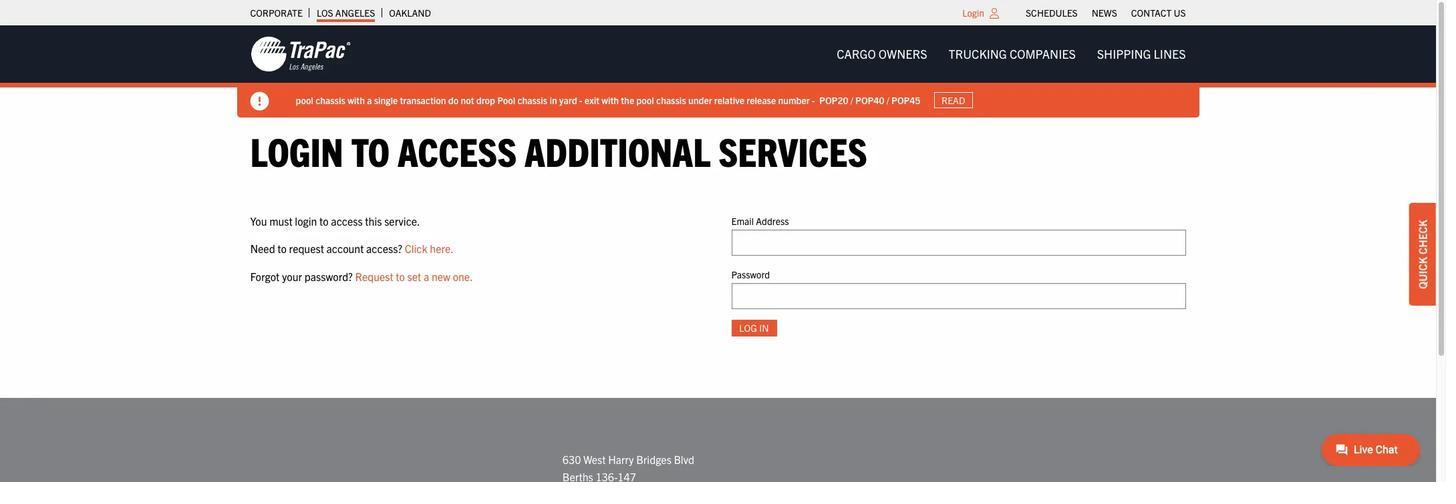 Task type: locate. For each thing, give the bounding box(es) containing it.
0 horizontal spatial /
[[851, 94, 853, 106]]

1 horizontal spatial with
[[602, 94, 619, 106]]

a
[[367, 94, 372, 106], [424, 270, 429, 283]]

need
[[250, 242, 275, 255]]

/ left pop40
[[851, 94, 853, 106]]

click
[[405, 242, 428, 255]]

trucking companies link
[[938, 41, 1087, 68]]

630 west harry bridges blvd
[[563, 453, 694, 466]]

with left the
[[602, 94, 619, 106]]

banner containing cargo owners
[[0, 25, 1446, 118]]

/
[[851, 94, 853, 106], [887, 94, 889, 106]]

0 horizontal spatial chassis
[[316, 94, 345, 106]]

2 pool from the left
[[636, 94, 654, 106]]

0 horizontal spatial pool
[[296, 94, 313, 106]]

pop45
[[892, 94, 921, 106]]

check
[[1416, 220, 1430, 255]]

schedules
[[1026, 7, 1078, 19]]

solid image
[[250, 92, 269, 111]]

angeles
[[335, 7, 375, 19]]

los angeles image
[[250, 35, 351, 73]]

menu bar containing schedules
[[1019, 3, 1193, 22]]

password?
[[305, 270, 353, 283]]

relative
[[714, 94, 745, 106]]

pool right 'solid' icon
[[296, 94, 313, 106]]

not
[[461, 94, 474, 106]]

shipping lines
[[1097, 46, 1186, 61]]

click here. link
[[405, 242, 454, 255]]

with
[[348, 94, 365, 106], [602, 94, 619, 106]]

chassis left under
[[656, 94, 686, 106]]

contact us link
[[1131, 3, 1186, 22]]

menu bar up shipping
[[1019, 3, 1193, 22]]

drop
[[476, 94, 495, 106]]

password
[[731, 269, 770, 281]]

your
[[282, 270, 302, 283]]

2 / from the left
[[887, 94, 889, 106]]

1 horizontal spatial login
[[963, 7, 984, 19]]

0 vertical spatial login
[[963, 7, 984, 19]]

0 vertical spatial a
[[367, 94, 372, 106]]

login for login to access additional services
[[250, 126, 343, 175]]

los
[[317, 7, 333, 19]]

1 vertical spatial menu bar
[[826, 41, 1197, 68]]

schedules link
[[1026, 3, 1078, 22]]

a right the set
[[424, 270, 429, 283]]

menu bar containing cargo owners
[[826, 41, 1197, 68]]

lines
[[1154, 46, 1186, 61]]

request
[[355, 270, 393, 283]]

cargo owners
[[837, 46, 927, 61]]

1 vertical spatial login
[[250, 126, 343, 175]]

chassis left in
[[518, 94, 547, 106]]

companies
[[1010, 46, 1076, 61]]

need to request account access? click here.
[[250, 242, 454, 255]]

to
[[351, 126, 390, 175], [320, 214, 329, 228], [278, 242, 287, 255], [396, 270, 405, 283]]

login link
[[963, 7, 984, 19]]

address
[[756, 215, 789, 227]]

to down single
[[351, 126, 390, 175]]

1 horizontal spatial /
[[887, 94, 889, 106]]

chassis down los angeles image on the top of the page
[[316, 94, 345, 106]]

login down 'solid' icon
[[250, 126, 343, 175]]

account
[[327, 242, 364, 255]]

quick check link
[[1409, 203, 1436, 306]]

email
[[731, 215, 754, 227]]

login
[[963, 7, 984, 19], [250, 126, 343, 175]]

with left single
[[348, 94, 365, 106]]

pop40
[[855, 94, 885, 106]]

1 / from the left
[[851, 94, 853, 106]]

quick
[[1416, 257, 1430, 289]]

0 horizontal spatial with
[[348, 94, 365, 106]]

access?
[[366, 242, 402, 255]]

menu bar
[[1019, 3, 1193, 22], [826, 41, 1197, 68]]

to right login
[[320, 214, 329, 228]]

0 horizontal spatial login
[[250, 126, 343, 175]]

1 horizontal spatial chassis
[[518, 94, 547, 106]]

service.
[[384, 214, 420, 228]]

/ left 'pop45'
[[887, 94, 889, 106]]

1 horizontal spatial a
[[424, 270, 429, 283]]

1 vertical spatial a
[[424, 270, 429, 283]]

exit
[[585, 94, 599, 106]]

login inside main content
[[250, 126, 343, 175]]

a left single
[[367, 94, 372, 106]]

you must login to access this service.
[[250, 214, 420, 228]]

pool
[[497, 94, 515, 106]]

in
[[550, 94, 557, 106]]

oakland link
[[389, 3, 431, 22]]

pool
[[296, 94, 313, 106], [636, 94, 654, 106]]

pool right the
[[636, 94, 654, 106]]

2 - from the left
[[812, 94, 815, 106]]

630 west harry bridges blvd footer
[[0, 398, 1436, 483]]

- left "exit"
[[579, 94, 582, 106]]

us
[[1174, 7, 1186, 19]]

1 horizontal spatial pool
[[636, 94, 654, 106]]

forgot your password? request to set a new one.
[[250, 270, 473, 283]]

0 vertical spatial menu bar
[[1019, 3, 1193, 22]]

news link
[[1092, 3, 1117, 22]]

request
[[289, 242, 324, 255]]

0 horizontal spatial -
[[579, 94, 582, 106]]

-
[[579, 94, 582, 106], [812, 94, 815, 106]]

contact
[[1131, 7, 1172, 19]]

menu bar down light icon
[[826, 41, 1197, 68]]

- right number
[[812, 94, 815, 106]]

los angeles link
[[317, 3, 375, 22]]

corporate link
[[250, 3, 303, 22]]

chassis
[[316, 94, 345, 106], [518, 94, 547, 106], [656, 94, 686, 106]]

2 horizontal spatial chassis
[[656, 94, 686, 106]]

contact us
[[1131, 7, 1186, 19]]

0 horizontal spatial a
[[367, 94, 372, 106]]

harry
[[608, 453, 634, 466]]

1 horizontal spatial -
[[812, 94, 815, 106]]

None submit
[[731, 320, 777, 337]]

login left light icon
[[963, 7, 984, 19]]

must
[[269, 214, 293, 228]]

pop20
[[819, 94, 848, 106]]

banner
[[0, 25, 1446, 118]]

request to set a new one. link
[[355, 270, 473, 283]]

under
[[688, 94, 712, 106]]

Password password field
[[731, 283, 1186, 309]]

transaction
[[400, 94, 446, 106]]



Task type: vqa. For each thing, say whether or not it's contained in the screenshot.
Login in the main content
yes



Task type: describe. For each thing, give the bounding box(es) containing it.
1 with from the left
[[348, 94, 365, 106]]

shipping lines link
[[1087, 41, 1197, 68]]

los angeles
[[317, 7, 375, 19]]

bridges
[[636, 453, 672, 466]]

quick check
[[1416, 220, 1430, 289]]

cargo owners link
[[826, 41, 938, 68]]

to left the set
[[396, 270, 405, 283]]

owners
[[879, 46, 927, 61]]

access
[[398, 126, 517, 175]]

release
[[747, 94, 776, 106]]

1 - from the left
[[579, 94, 582, 106]]

additional
[[525, 126, 711, 175]]

read link
[[934, 92, 973, 108]]

to right need
[[278, 242, 287, 255]]

single
[[374, 94, 398, 106]]

west
[[583, 453, 606, 466]]

trucking
[[949, 46, 1007, 61]]

trucking companies
[[949, 46, 1076, 61]]

1 chassis from the left
[[316, 94, 345, 106]]

a inside main content
[[424, 270, 429, 283]]

630
[[563, 453, 581, 466]]

do
[[448, 94, 459, 106]]

3 chassis from the left
[[656, 94, 686, 106]]

access
[[331, 214, 363, 228]]

pool chassis with a single transaction  do not drop pool chassis in yard -  exit with the pool chassis under relative release number -  pop20 / pop40 / pop45
[[296, 94, 921, 106]]

news
[[1092, 7, 1117, 19]]

none submit inside login to access additional services main content
[[731, 320, 777, 337]]

services
[[719, 126, 867, 175]]

oakland
[[389, 7, 431, 19]]

new
[[432, 270, 450, 283]]

forgot
[[250, 270, 280, 283]]

1 pool from the left
[[296, 94, 313, 106]]

menu bar inside 'banner'
[[826, 41, 1197, 68]]

set
[[407, 270, 421, 283]]

this
[[365, 214, 382, 228]]

2 chassis from the left
[[518, 94, 547, 106]]

corporate
[[250, 7, 303, 19]]

cargo
[[837, 46, 876, 61]]

Email Address text field
[[731, 230, 1186, 256]]

email address
[[731, 215, 789, 227]]

the
[[621, 94, 634, 106]]

here.
[[430, 242, 454, 255]]

login to access additional services main content
[[237, 126, 1199, 358]]

one.
[[453, 270, 473, 283]]

login to access additional services
[[250, 126, 867, 175]]

shipping
[[1097, 46, 1151, 61]]

light image
[[990, 8, 999, 19]]

login for login link
[[963, 7, 984, 19]]

you
[[250, 214, 267, 228]]

login
[[295, 214, 317, 228]]

blvd
[[674, 453, 694, 466]]

number
[[778, 94, 810, 106]]

yard
[[559, 94, 577, 106]]

2 with from the left
[[602, 94, 619, 106]]

read
[[942, 94, 965, 106]]



